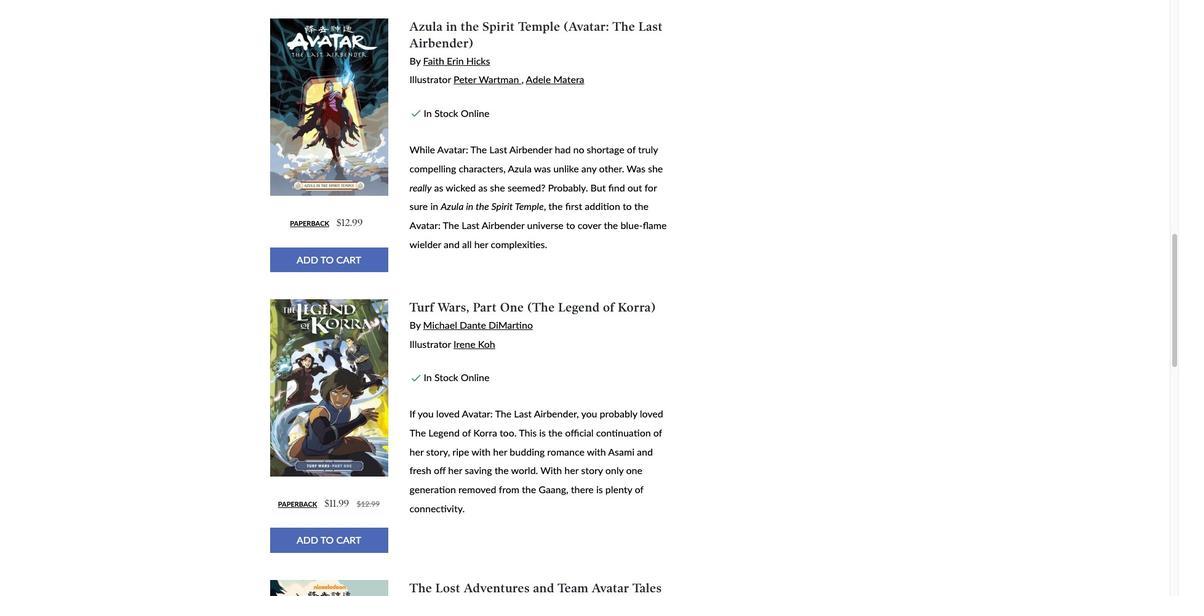 Task type: vqa. For each thing, say whether or not it's contained in the screenshot.
MERRYMAKERS, INC. link
no



Task type: describe. For each thing, give the bounding box(es) containing it.
legend inside if you loved avatar: the last airbender, you probably loved the legend of korra too. this is the official continuation of her story, ripe with her budding romance with asami and fresh off her saving the world. with her story only one generation removed from the gaang, there is plenty of connectivity.
[[429, 427, 460, 438]]

dante
[[460, 319, 486, 331]]

wars,
[[438, 300, 470, 315]]

by michael dante dimartino
[[410, 319, 533, 331]]

add to cart for turf wars, part one (the legend of korra)
[[297, 534, 362, 546]]

wielder
[[410, 238, 442, 250]]

matera
[[554, 73, 585, 85]]

airbender inside while avatar: the last airbender had no shortage of truly compelling characters, azula was unlike any other. was she
[[510, 144, 553, 155]]

last inside , the first addition to the avatar: the last airbender universe to cover the blue-flame wielder and all her complexities.
[[462, 219, 480, 231]]

the lost adventures and team avatar tales link
[[410, 581, 662, 596]]

plenty
[[606, 483, 633, 495]]

the down world.
[[522, 483, 536, 495]]

irene
[[454, 338, 476, 349]]

1 with from the left
[[472, 446, 491, 457]]

by for by faith erin hicks
[[410, 55, 421, 66]]

paperback for turf wars, part one (the legend of korra)
[[278, 500, 317, 508]]

avatar: inside , the first addition to the avatar: the last airbender universe to cover the blue-flame wielder and all her complexities.
[[410, 219, 441, 231]]

peter
[[454, 73, 477, 85]]

airbender,
[[534, 408, 579, 420]]

azula for azula in the spirit temple (avatar: the last airbender)
[[410, 19, 443, 34]]

last inside azula in the spirit temple (avatar: the last airbender)
[[639, 19, 663, 34]]

1 vertical spatial to
[[566, 219, 576, 231]]

add for turf wars, part one (the legend of korra)
[[297, 534, 318, 546]]

michael dante dimartino link
[[423, 319, 533, 331]]

dimartino
[[489, 319, 533, 331]]

cart for azula in the spirit temple (avatar: the last airbender)
[[336, 253, 362, 265]]

fresh
[[410, 465, 432, 476]]

one
[[500, 300, 524, 315]]

irene koh link
[[454, 338, 496, 349]]

erin
[[447, 55, 464, 66]]

lost
[[436, 581, 461, 595]]

(the
[[528, 300, 555, 315]]

and inside , the first addition to the avatar: the last airbender universe to cover the blue-flame wielder and all her complexities.
[[444, 238, 460, 250]]

avatar
[[592, 581, 630, 595]]

characters,
[[459, 162, 506, 174]]

temple for azula in the spirit temple (avatar: the last airbender)
[[519, 19, 561, 34]]

paperback for azula in the spirit temple (avatar: the last airbender)
[[290, 219, 329, 227]]

the up too.
[[495, 408, 512, 420]]

stock for wars,
[[435, 371, 459, 383]]

out
[[628, 181, 642, 193]]

0 horizontal spatial is
[[540, 427, 546, 438]]

korra)
[[618, 300, 656, 315]]

team
[[558, 581, 589, 595]]

there
[[571, 483, 594, 495]]

tales
[[633, 581, 662, 595]]

wartman
[[479, 73, 519, 85]]

1 loved from the left
[[436, 408, 460, 420]]

part
[[473, 300, 497, 315]]

this
[[519, 427, 537, 438]]

the inside , the first addition to the avatar: the last airbender universe to cover the blue-flame wielder and all her complexities.
[[443, 219, 459, 231]]

the left first
[[549, 200, 563, 212]]

turf wars, part one (the legend of korra)
[[410, 300, 656, 315]]

cart for turf wars, part one (the legend of korra)
[[336, 534, 362, 546]]

asami
[[609, 446, 635, 457]]

in for turf wars, part one (the legend of korra)
[[424, 371, 432, 383]]

probably.
[[548, 181, 588, 193]]

really
[[410, 181, 432, 193]]

azula in the spirit temple (avatar: the last airbender) image
[[270, 19, 388, 196]]

blue-
[[621, 219, 643, 231]]

one
[[627, 465, 643, 476]]

gaang,
[[539, 483, 569, 495]]

if you loved avatar: the last airbender, you probably loved the legend of korra too. this is the official continuation of her story, ripe with her budding romance with asami and fresh off her saving the world. with her story only one generation removed from the gaang, there is plenty of connectivity.
[[410, 408, 664, 514]]

the lost adventures and team avatar tales
[[410, 581, 662, 596]]

of left "korra)"
[[603, 300, 615, 315]]

2 with from the left
[[587, 446, 606, 457]]

koh
[[478, 338, 496, 349]]

she inside while avatar: the last airbender had no shortage of truly compelling characters, azula was unlike any other. was she
[[648, 162, 663, 174]]

seemed?
[[508, 181, 546, 193]]

avatar: inside if you loved avatar: the last airbender, you probably loved the legend of korra too. this is the official continuation of her story, ripe with her budding romance with asami and fresh off her saving the world. with her story only one generation removed from the gaang, there is plenty of connectivity.
[[462, 408, 493, 420]]

airbender)
[[410, 36, 474, 50]]

azula in the spirit temple (avatar: the last airbender) link
[[410, 19, 663, 50]]

flame
[[643, 219, 667, 231]]

peter wartman link
[[454, 73, 522, 85]]

all
[[462, 238, 472, 250]]

1 horizontal spatial to
[[623, 200, 632, 212]]

the down airbender,
[[549, 427, 563, 438]]

azula in the spirit temple
[[441, 200, 544, 212]]

0 horizontal spatial ,
[[522, 73, 524, 85]]

2 you from the left
[[582, 408, 598, 420]]

shortage
[[587, 144, 625, 155]]

find
[[609, 181, 625, 193]]

faith
[[423, 55, 445, 66]]

turf
[[410, 300, 434, 315]]

generation
[[410, 483, 456, 495]]

1 horizontal spatial legend
[[559, 300, 600, 315]]

truly
[[639, 144, 658, 155]]

turf wars, part one (the legend of korra) image
[[270, 299, 388, 477]]

story,
[[426, 446, 450, 457]]

while avatar: the last airbender had no shortage of truly compelling characters, azula was unlike any other. was she
[[410, 144, 663, 174]]

in inside as wicked as she seemed? probably. but find out for sure in
[[431, 200, 439, 212]]

the up from
[[495, 465, 509, 476]]

adele matera link
[[526, 73, 585, 85]]

had
[[555, 144, 571, 155]]

addition
[[585, 200, 621, 212]]

in for azula in the spirit temple (avatar: the last airbender)
[[446, 19, 458, 34]]

universe
[[527, 219, 564, 231]]

of down one
[[635, 483, 644, 495]]

(avatar:
[[564, 19, 610, 34]]

story
[[581, 465, 603, 476]]



Task type: locate. For each thing, give the bounding box(es) containing it.
add to cart
[[297, 253, 362, 265], [297, 534, 362, 546]]

in stock online down illustrator irene koh
[[424, 371, 490, 383]]

avatar: up korra
[[462, 408, 493, 420]]

0 vertical spatial she
[[648, 162, 663, 174]]

0 vertical spatial online
[[461, 107, 490, 119]]

to up blue-
[[623, 200, 632, 212]]

faith erin hicks link
[[423, 55, 490, 66]]

the
[[613, 19, 636, 34], [471, 144, 487, 155], [443, 219, 459, 231], [495, 408, 512, 420], [410, 427, 426, 438], [410, 581, 432, 595]]

2 by from the top
[[410, 319, 421, 331]]

in for azula in the spirit temple
[[466, 200, 474, 212]]

as wicked as she seemed? probably. but find out for sure in
[[410, 181, 657, 212]]

the up characters,
[[471, 144, 487, 155]]

avatar: up the wielder
[[410, 219, 441, 231]]

budding
[[510, 446, 545, 457]]

online for the
[[461, 107, 490, 119]]

1 vertical spatial add to cart button
[[270, 528, 388, 553]]

compelling
[[410, 162, 456, 174]]

1 vertical spatial $12.99
[[357, 499, 380, 508]]

and inside the lost adventures and team avatar tales
[[534, 581, 555, 595]]

1 vertical spatial she
[[490, 181, 505, 193]]

as
[[434, 181, 444, 193], [479, 181, 488, 193]]

1 vertical spatial ,
[[544, 200, 546, 212]]

1 horizontal spatial she
[[648, 162, 663, 174]]

0 vertical spatial azula
[[410, 19, 443, 34]]

azula down wicked
[[441, 200, 464, 212]]

michael
[[423, 319, 457, 331]]

illustrator for illustrator irene koh
[[410, 338, 451, 349]]

hicks
[[467, 55, 490, 66]]

to
[[623, 200, 632, 212], [566, 219, 576, 231]]

and left team
[[534, 581, 555, 595]]

2 horizontal spatial in
[[466, 200, 474, 212]]

$11.99
[[325, 497, 349, 509]]

1 vertical spatial paperback
[[278, 500, 317, 508]]

online down irene koh link
[[461, 371, 490, 383]]

cover
[[578, 219, 602, 231]]

1 vertical spatial in stock online
[[424, 371, 490, 383]]

the inside azula in the spirit temple (avatar: the last airbender)
[[613, 19, 636, 34]]

add to cart button for turf wars, part one (the legend of korra)
[[270, 528, 388, 553]]

1 vertical spatial by
[[410, 319, 421, 331]]

the down addition
[[604, 219, 618, 231]]

1 vertical spatial illustrator
[[410, 338, 451, 349]]

for
[[645, 181, 657, 193]]

while
[[410, 144, 435, 155]]

by for by michael dante dimartino
[[410, 319, 421, 331]]

by down turf at the bottom
[[410, 319, 421, 331]]

you right if
[[418, 408, 434, 420]]

0 horizontal spatial loved
[[436, 408, 460, 420]]

1 add to cart from the top
[[297, 253, 362, 265]]

turf wars, part one (the legend of korra) link
[[410, 300, 656, 315]]

as right really
[[434, 181, 444, 193]]

1 horizontal spatial loved
[[640, 408, 664, 420]]

her down the romance
[[565, 465, 579, 476]]

in up airbender)
[[446, 19, 458, 34]]

stock
[[435, 107, 459, 119], [435, 371, 459, 383]]

last inside while avatar: the last airbender had no shortage of truly compelling characters, azula was unlike any other. was she
[[490, 144, 507, 155]]

0 horizontal spatial you
[[418, 408, 434, 420]]

2 loved from the left
[[640, 408, 664, 420]]

is right there
[[597, 483, 603, 495]]

by faith erin hicks
[[410, 55, 490, 66]]

0 vertical spatial cart
[[336, 253, 362, 265]]

1 vertical spatial online
[[461, 371, 490, 383]]

1 vertical spatial temple
[[515, 200, 544, 212]]

add for azula in the spirit temple (avatar: the last airbender)
[[297, 253, 318, 265]]

if
[[410, 408, 416, 420]]

legend up story,
[[429, 427, 460, 438]]

1 horizontal spatial with
[[587, 446, 606, 457]]

to for azula in the spirit temple (avatar: the last airbender)
[[321, 253, 334, 265]]

illustrator peter wartman , adele matera
[[410, 73, 585, 85]]

and left all
[[444, 238, 460, 250]]

azula up airbender)
[[410, 19, 443, 34]]

airbender down azula in the spirit temple
[[482, 219, 525, 231]]

loved
[[436, 408, 460, 420], [640, 408, 664, 420]]

2 add from the top
[[297, 534, 318, 546]]

online
[[461, 107, 490, 119], [461, 371, 490, 383]]

0 vertical spatial by
[[410, 55, 421, 66]]

saving
[[465, 465, 492, 476]]

1 horizontal spatial as
[[479, 181, 488, 193]]

ripe
[[453, 446, 469, 457]]

0 vertical spatial legend
[[559, 300, 600, 315]]

0 vertical spatial and
[[444, 238, 460, 250]]

as down characters,
[[479, 181, 488, 193]]

in
[[424, 107, 432, 119], [424, 371, 432, 383]]

1 by from the top
[[410, 55, 421, 66]]

airbender inside , the first addition to the avatar: the last airbender universe to cover the blue-flame wielder and all her complexities.
[[482, 219, 525, 231]]

, left adele
[[522, 73, 524, 85]]

in up while
[[424, 107, 432, 119]]

temple left (avatar:
[[519, 19, 561, 34]]

off
[[434, 465, 446, 476]]

azula
[[410, 19, 443, 34], [508, 162, 532, 174], [441, 200, 464, 212]]

,
[[522, 73, 524, 85], [544, 200, 546, 212]]

, inside , the first addition to the avatar: the last airbender universe to cover the blue-flame wielder and all her complexities.
[[544, 200, 546, 212]]

the inside azula in the spirit temple (avatar: the last airbender)
[[461, 19, 480, 34]]

only
[[606, 465, 624, 476]]

0 horizontal spatial with
[[472, 446, 491, 457]]

2 online from the top
[[461, 371, 490, 383]]

in stock online for in
[[424, 107, 490, 119]]

in
[[446, 19, 458, 34], [431, 200, 439, 212], [466, 200, 474, 212]]

1 add from the top
[[297, 253, 318, 265]]

her right off
[[448, 465, 463, 476]]

loved right if
[[436, 408, 460, 420]]

2 stock from the top
[[435, 371, 459, 383]]

in down illustrator irene koh
[[424, 371, 432, 383]]

2 to from the top
[[321, 534, 334, 546]]

you
[[418, 408, 434, 420], [582, 408, 598, 420]]

of
[[627, 144, 636, 155], [603, 300, 615, 315], [462, 427, 471, 438], [654, 427, 662, 438], [635, 483, 644, 495]]

she inside as wicked as she seemed? probably. but find out for sure in
[[490, 181, 505, 193]]

she
[[648, 162, 663, 174], [490, 181, 505, 193]]

2 as from the left
[[479, 181, 488, 193]]

spirit down seemed?
[[492, 200, 513, 212]]

online for part
[[461, 371, 490, 383]]

spirit up hicks
[[483, 19, 515, 34]]

0 vertical spatial paperback
[[290, 219, 329, 227]]

2 vertical spatial azula
[[441, 200, 464, 212]]

spirit for azula in the spirit temple (avatar: the last airbender)
[[483, 19, 515, 34]]

was
[[534, 162, 551, 174]]

avatar: inside while avatar: the last airbender had no shortage of truly compelling characters, azula was unlike any other. was she
[[438, 144, 469, 155]]

1 vertical spatial add to cart
[[297, 534, 362, 546]]

1 horizontal spatial you
[[582, 408, 598, 420]]

1 vertical spatial avatar:
[[410, 219, 441, 231]]

is right this in the left bottom of the page
[[540, 427, 546, 438]]

azula in the spirit temple (avatar: the last airbender)
[[410, 19, 663, 50]]

0 vertical spatial stock
[[435, 107, 459, 119]]

1 horizontal spatial in
[[446, 19, 458, 34]]

2 in from the top
[[424, 371, 432, 383]]

stock down illustrator irene koh
[[435, 371, 459, 383]]

1 you from the left
[[418, 408, 434, 420]]

in stock online down peter
[[424, 107, 490, 119]]

any
[[582, 162, 597, 174]]

the left lost
[[410, 581, 432, 595]]

with up saving
[[472, 446, 491, 457]]

illustrator
[[410, 73, 451, 85], [410, 338, 451, 349]]

her right all
[[475, 238, 489, 250]]

1 vertical spatial stock
[[435, 371, 459, 383]]

in inside azula in the spirit temple (avatar: the last airbender)
[[446, 19, 458, 34]]

1 vertical spatial to
[[321, 534, 334, 546]]

the lost adventures and team avatar tales (avatar: the last airbender) image
[[270, 580, 388, 596]]

0 vertical spatial is
[[540, 427, 546, 438]]

the up airbender)
[[461, 19, 480, 34]]

too.
[[500, 427, 517, 438]]

removed
[[459, 483, 497, 495]]

0 vertical spatial add to cart button
[[270, 247, 388, 272]]

the down out
[[635, 200, 649, 212]]

the inside the lost adventures and team avatar tales
[[410, 581, 432, 595]]

adventures
[[464, 581, 530, 595]]

the down if
[[410, 427, 426, 438]]

1 vertical spatial legend
[[429, 427, 460, 438]]

official
[[565, 427, 594, 438]]

continuation
[[596, 427, 651, 438]]

her down too.
[[493, 446, 508, 457]]

legend right (the
[[559, 300, 600, 315]]

add to cart button
[[270, 247, 388, 272], [270, 528, 388, 553]]

by left faith in the top left of the page
[[410, 55, 421, 66]]

1 vertical spatial azula
[[508, 162, 532, 174]]

the inside while avatar: the last airbender had no shortage of truly compelling characters, azula was unlike any other. was she
[[471, 144, 487, 155]]

0 vertical spatial spirit
[[483, 19, 515, 34]]

korra
[[474, 427, 497, 438]]

legend
[[559, 300, 600, 315], [429, 427, 460, 438]]

of left truly
[[627, 144, 636, 155]]

1 add to cart button from the top
[[270, 247, 388, 272]]

illustrator down faith in the top left of the page
[[410, 73, 451, 85]]

0 vertical spatial add to cart
[[297, 253, 362, 265]]

in stock online
[[424, 107, 490, 119], [424, 371, 490, 383]]

spirit for azula in the spirit temple
[[492, 200, 513, 212]]

1 stock from the top
[[435, 107, 459, 119]]

1 to from the top
[[321, 253, 334, 265]]

2 in stock online from the top
[[424, 371, 490, 383]]

connectivity.
[[410, 502, 465, 514]]

azula up seemed?
[[508, 162, 532, 174]]

0 horizontal spatial legend
[[429, 427, 460, 438]]

her up fresh
[[410, 446, 424, 457]]

the right (avatar:
[[613, 19, 636, 34]]

0 horizontal spatial she
[[490, 181, 505, 193]]

azula for azula in the spirit temple
[[441, 200, 464, 212]]

0 vertical spatial airbender
[[510, 144, 553, 155]]

in down wicked
[[466, 200, 474, 212]]

1 illustrator from the top
[[410, 73, 451, 85]]

to for turf wars, part one (the legend of korra)
[[321, 534, 334, 546]]

no
[[574, 144, 585, 155]]

of inside while avatar: the last airbender had no shortage of truly compelling characters, azula was unlike any other. was she
[[627, 144, 636, 155]]

sure
[[410, 200, 428, 212]]

but
[[591, 181, 606, 193]]

with
[[541, 465, 562, 476]]

temple inside azula in the spirit temple (avatar: the last airbender)
[[519, 19, 561, 34]]

1 in stock online from the top
[[424, 107, 490, 119]]

1 cart from the top
[[336, 253, 362, 265]]

last inside if you loved avatar: the last airbender, you probably loved the legend of korra too. this is the official continuation of her story, ripe with her budding romance with asami and fresh off her saving the world. with her story only one generation removed from the gaang, there is plenty of connectivity.
[[514, 408, 532, 420]]

airbender up was
[[510, 144, 553, 155]]

her inside , the first addition to the avatar: the last airbender universe to cover the blue-flame wielder and all her complexities.
[[475, 238, 489, 250]]

of left korra
[[462, 427, 471, 438]]

the down wicked
[[443, 219, 459, 231]]

0 vertical spatial illustrator
[[410, 73, 451, 85]]

1 vertical spatial is
[[597, 483, 603, 495]]

probably
[[600, 408, 638, 420]]

illustrator down michael
[[410, 338, 451, 349]]

in stock online for wars,
[[424, 371, 490, 383]]

illustrator irene koh
[[410, 338, 496, 349]]

illustrator for illustrator peter wartman , adele matera
[[410, 73, 451, 85]]

in for azula in the spirit temple (avatar: the last airbender)
[[424, 107, 432, 119]]

temple for azula in the spirit temple
[[515, 200, 544, 212]]

2 illustrator from the top
[[410, 338, 451, 349]]

0 vertical spatial add
[[297, 253, 318, 265]]

loved right probably
[[640, 408, 664, 420]]

and up one
[[637, 446, 653, 457]]

0 vertical spatial avatar:
[[438, 144, 469, 155]]

complexities.
[[491, 238, 548, 250]]

you up official
[[582, 408, 598, 420]]

first
[[566, 200, 583, 212]]

stock down peter
[[435, 107, 459, 119]]

2 add to cart from the top
[[297, 534, 362, 546]]

with up story
[[587, 446, 606, 457]]

1 as from the left
[[434, 181, 444, 193]]

0 vertical spatial to
[[623, 200, 632, 212]]

with
[[472, 446, 491, 457], [587, 446, 606, 457]]

0 horizontal spatial and
[[444, 238, 460, 250]]

0 horizontal spatial to
[[566, 219, 576, 231]]

0 vertical spatial temple
[[519, 19, 561, 34]]

temple down seemed?
[[515, 200, 544, 212]]

0 vertical spatial to
[[321, 253, 334, 265]]

1 horizontal spatial is
[[597, 483, 603, 495]]

add to cart button for azula in the spirit temple (avatar: the last airbender)
[[270, 247, 388, 272]]

0 horizontal spatial in
[[431, 200, 439, 212]]

other.
[[599, 162, 625, 174]]

1 online from the top
[[461, 107, 490, 119]]

was
[[627, 162, 646, 174]]

2 vertical spatial avatar:
[[462, 408, 493, 420]]

spirit inside azula in the spirit temple (avatar: the last airbender)
[[483, 19, 515, 34]]

0 vertical spatial $12.99
[[337, 217, 363, 228]]

1 in from the top
[[424, 107, 432, 119]]

romance
[[548, 446, 585, 457]]

wicked
[[446, 181, 476, 193]]

0 vertical spatial in stock online
[[424, 107, 490, 119]]

1 horizontal spatial ,
[[544, 200, 546, 212]]

0 vertical spatial ,
[[522, 73, 524, 85]]

1 vertical spatial spirit
[[492, 200, 513, 212]]

to left cover
[[566, 219, 576, 231]]

2 add to cart button from the top
[[270, 528, 388, 553]]

2 horizontal spatial and
[[637, 446, 653, 457]]

unlike
[[554, 162, 579, 174]]

, the first addition to the avatar: the last airbender universe to cover the blue-flame wielder and all her complexities.
[[410, 200, 667, 250]]

of right continuation
[[654, 427, 662, 438]]

the down wicked
[[476, 200, 489, 212]]

in right sure
[[431, 200, 439, 212]]

0 horizontal spatial as
[[434, 181, 444, 193]]

adele
[[526, 73, 551, 85]]

add to cart for azula in the spirit temple (avatar: the last airbender)
[[297, 253, 362, 265]]

online down peter
[[461, 107, 490, 119]]

she up azula in the spirit temple
[[490, 181, 505, 193]]

, up the "universe"
[[544, 200, 546, 212]]

she right the was
[[648, 162, 663, 174]]

the
[[461, 19, 480, 34], [476, 200, 489, 212], [549, 200, 563, 212], [635, 200, 649, 212], [604, 219, 618, 231], [549, 427, 563, 438], [495, 465, 509, 476], [522, 483, 536, 495]]

avatar: up compelling
[[438, 144, 469, 155]]

1 vertical spatial add
[[297, 534, 318, 546]]

is
[[540, 427, 546, 438], [597, 483, 603, 495]]

from
[[499, 483, 520, 495]]

by
[[410, 55, 421, 66], [410, 319, 421, 331]]

1 vertical spatial in
[[424, 371, 432, 383]]

1 vertical spatial cart
[[336, 534, 362, 546]]

azula inside azula in the spirit temple (avatar: the last airbender)
[[410, 19, 443, 34]]

0 vertical spatial in
[[424, 107, 432, 119]]

1 horizontal spatial and
[[534, 581, 555, 595]]

2 vertical spatial and
[[534, 581, 555, 595]]

2 cart from the top
[[336, 534, 362, 546]]

1 vertical spatial and
[[637, 446, 653, 457]]

1 vertical spatial airbender
[[482, 219, 525, 231]]

stock for in
[[435, 107, 459, 119]]

and inside if you loved avatar: the last airbender, you probably loved the legend of korra too. this is the official continuation of her story, ripe with her budding romance with asami and fresh off her saving the world. with her story only one generation removed from the gaang, there is plenty of connectivity.
[[637, 446, 653, 457]]

cart
[[336, 253, 362, 265], [336, 534, 362, 546]]

azula inside while avatar: the last airbender had no shortage of truly compelling characters, azula was unlike any other. was she
[[508, 162, 532, 174]]



